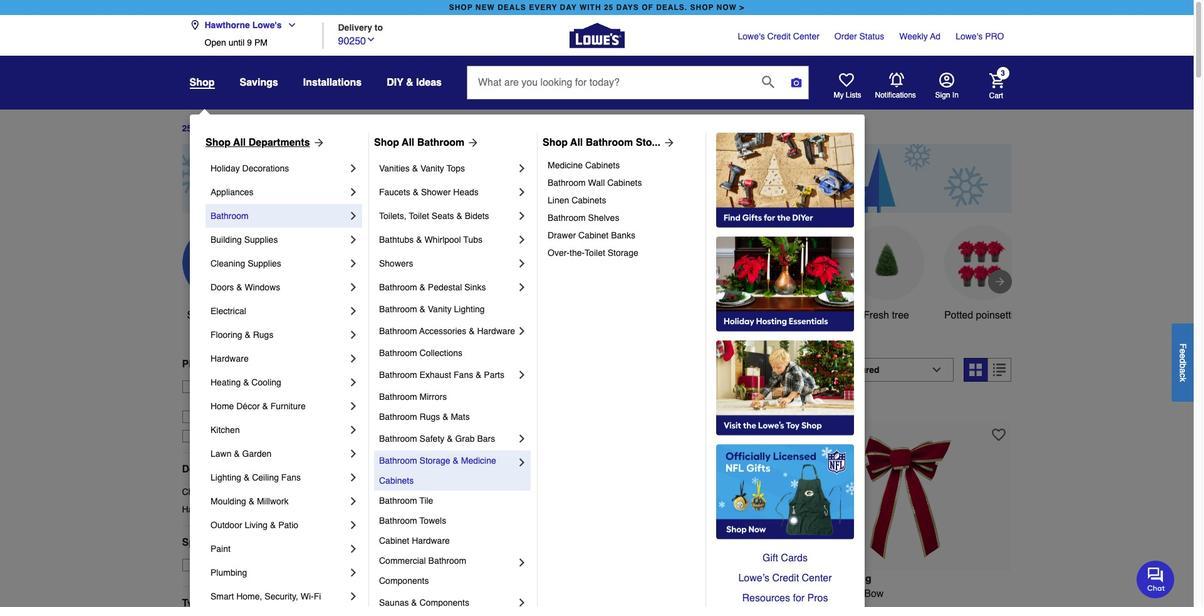 Task type: describe. For each thing, give the bounding box(es) containing it.
today
[[273, 382, 297, 392]]

banks
[[611, 231, 635, 241]]

center for lowe's credit center
[[802, 573, 832, 585]]

bathroom towels
[[379, 516, 446, 526]]

lowe's home improvement notification center image
[[889, 73, 904, 88]]

my lists
[[834, 91, 861, 100]]

flooring & rugs link
[[211, 323, 347, 347]]

0 vertical spatial storage
[[608, 248, 638, 258]]

d
[[1178, 359, 1188, 364]]

tubs
[[463, 235, 482, 245]]

20.62- inside holiday living 100-count 20.62-ft white incandescent plug- in christmas string lights
[[418, 589, 446, 600]]

credit for lowe's
[[767, 31, 791, 41]]

days
[[194, 124, 215, 134]]

lowe's home improvement cart image
[[989, 73, 1004, 88]]

bathroom for bathroom & pedestal sinks
[[379, 283, 417, 293]]

in inside 100-count 20.62-ft multicolor incandescent plug-in christmas string lights
[[609, 604, 617, 608]]

supplies for building supplies
[[244, 235, 278, 245]]

nearby
[[283, 395, 310, 405]]

heating & cooling link
[[211, 371, 347, 395]]

hawthorne lowe's & nearby stores
[[201, 395, 337, 405]]

sto...
[[636, 137, 660, 149]]

appliances
[[211, 187, 253, 197]]

lowe's home improvement logo image
[[569, 8, 624, 63]]

2 heart outline image from the left
[[992, 428, 1006, 442]]

chevron right image for lawn & garden
[[347, 448, 360, 461]]

lowe's home improvement account image
[[939, 73, 954, 88]]

in inside sign in button
[[952, 91, 959, 100]]

electrical link
[[211, 300, 347, 323]]

christmas decorations link
[[182, 486, 348, 499]]

departments inside departments element
[[182, 464, 243, 475]]

storage inside bathroom storage & medicine cabinets
[[420, 456, 450, 466]]

3
[[1001, 69, 1005, 78]]

appliances link
[[211, 180, 347, 204]]

medicine inside bathroom storage & medicine cabinets
[[461, 456, 496, 466]]

1 shop from the left
[[449, 3, 473, 12]]

0 vertical spatial toilet
[[409, 211, 429, 221]]

& right bathtubs
[[416, 235, 422, 245]]

installations
[[303, 77, 362, 88]]

0 horizontal spatial pickup
[[182, 359, 215, 370]]

gift
[[763, 553, 778, 565]]

Search Query text field
[[467, 66, 752, 99]]

bathroom tile link
[[379, 491, 528, 511]]

compare for 1001813120 element
[[391, 401, 427, 411]]

90250 button
[[338, 32, 376, 49]]

bathroom for bathroom collections
[[379, 348, 417, 358]]

bathroom inside commercial bathroom components
[[428, 556, 466, 566]]

lowe's credit center
[[738, 573, 832, 585]]

shop for shop all deals
[[187, 310, 210, 321]]

order
[[835, 31, 857, 41]]

chevron right image for holiday decorations
[[347, 162, 360, 175]]

plumbing link
[[211, 561, 347, 585]]

bathroom for bathroom mirrors
[[379, 392, 417, 402]]

chevron right image for appliances
[[347, 186, 360, 199]]

location image
[[190, 20, 200, 30]]

hanging decoration button
[[658, 225, 733, 338]]

poinsettia
[[976, 310, 1019, 321]]

shower
[[421, 187, 451, 197]]

198
[[368, 365, 393, 382]]

list view image
[[993, 364, 1006, 376]]

shop button
[[190, 76, 215, 89]]

& left the parts
[[476, 370, 481, 380]]

kitchen link
[[211, 419, 347, 442]]

doors & windows link
[[211, 276, 347, 300]]

commercial bathroom components
[[379, 556, 469, 586]]

bathtubs & whirlpool tubs
[[379, 235, 482, 245]]

outdoor living & patio link
[[211, 514, 347, 538]]

chat invite button image
[[1137, 561, 1175, 599]]

chevron right image for toilets, toilet seats & bidets
[[516, 210, 528, 222]]

bathroom up medicine cabinets link
[[586, 137, 633, 149]]

& right doors
[[236, 283, 242, 293]]

bathroom storage & medicine cabinets
[[379, 456, 499, 486]]

hardware inside hardware link
[[211, 354, 249, 364]]

bathroom tile
[[379, 496, 433, 506]]

0 vertical spatial lighting
[[454, 305, 485, 315]]

commercial bathroom components link
[[379, 551, 516, 592]]

& up heating
[[218, 359, 225, 370]]

hanukkah decorations link
[[182, 504, 348, 516]]

100-count 20.62-ft multicolor incandescent plug-in christmas string lights link
[[585, 574, 794, 608]]

hanging decoration
[[672, 310, 719, 336]]

arrow right image up poinsettia
[[993, 276, 1006, 288]]

lights inside 100-count 20.62-ft multicolor incandescent plug-in christmas string lights
[[697, 604, 724, 608]]

living for in
[[842, 574, 871, 585]]

fans inside "link"
[[281, 473, 301, 483]]

0 vertical spatial in
[[459, 365, 471, 382]]

& up bathroom collections "link"
[[469, 326, 475, 336]]

incandescent inside 100-count 20.62-ft multicolor incandescent plug-in christmas string lights
[[718, 589, 777, 600]]

chevron right image for heating & cooling
[[347, 377, 360, 389]]

string inside 100-count 20.62-ft multicolor incandescent plug-in christmas string lights
[[668, 604, 694, 608]]

compare for 5013254527 element
[[825, 401, 862, 411]]

& left mats
[[442, 412, 448, 422]]

0 horizontal spatial cabinet
[[379, 536, 409, 546]]

hardware inside cabinet hardware link
[[412, 536, 450, 546]]

lowe's pro
[[956, 31, 1004, 41]]

bathroom for bathroom rugs & mats
[[379, 412, 417, 422]]

1 vertical spatial delivery
[[228, 359, 267, 370]]

sign in button
[[935, 73, 959, 100]]

diy
[[387, 77, 403, 88]]

safety
[[420, 434, 444, 444]]

lowe's pro link
[[956, 30, 1004, 43]]

chevron right image for vanities & vanity tops
[[516, 162, 528, 175]]

whirlpool
[[424, 235, 461, 245]]

building supplies
[[211, 235, 278, 245]]

vanity for lighting
[[428, 305, 452, 315]]

offers
[[220, 538, 249, 549]]

count inside 100-count 20.62-ft multicolor incandescent plug-in christmas string lights
[[606, 589, 632, 600]]

christmas inside christmas decorations link
[[182, 487, 222, 497]]

arrow right image for shop all bathroom sto...
[[660, 137, 675, 149]]

cabinets inside bathroom storage & medicine cabinets
[[379, 476, 414, 486]]

holiday decorations link
[[211, 157, 347, 180]]

millwork
[[257, 497, 289, 507]]

day
[[560, 3, 577, 12]]

linen cabinets
[[548, 195, 606, 206]]

100- inside 100-count 20.62-ft multicolor incandescent plug-in christmas string lights
[[585, 589, 606, 600]]

drawer cabinet banks
[[548, 231, 635, 241]]

the-
[[570, 248, 585, 258]]

free
[[201, 382, 219, 392]]

bathroom exhaust fans & parts link
[[379, 363, 516, 387]]

c
[[1178, 373, 1188, 378]]

bathroom for bathroom & vanity lighting
[[379, 305, 417, 315]]

ad
[[930, 31, 941, 41]]

bathroom for bathroom accessories & hardware
[[379, 326, 417, 336]]

chevron right image for bathtubs & whirlpool tubs
[[516, 234, 528, 246]]

holiday living 100-count 20.62-ft white incandescent plug- in christmas string lights
[[368, 574, 569, 608]]

holiday down bathroom collections "link"
[[475, 365, 529, 382]]

bathroom mirrors link
[[379, 387, 528, 407]]

bathroom towels link
[[379, 511, 528, 531]]

0 horizontal spatial 25
[[182, 124, 192, 134]]

bathroom down the appliances
[[211, 211, 249, 221]]

of
[[642, 3, 653, 12]]

wall
[[588, 178, 605, 188]]

100- inside holiday living 100-count 20.62-ft white incandescent plug- in christmas string lights
[[368, 589, 388, 600]]

chevron right image for bathroom storage & medicine cabinets
[[516, 457, 528, 469]]

0 vertical spatial deals
[[228, 124, 252, 134]]

lowe's home improvement lists image
[[839, 73, 854, 88]]

plug- inside 100-count 20.62-ft multicolor incandescent plug-in christmas string lights
[[585, 604, 609, 608]]

lawn
[[211, 449, 232, 459]]

sinks
[[464, 283, 486, 293]]

home
[[211, 402, 234, 412]]

center for lowe's credit center
[[793, 31, 819, 41]]

stores
[[313, 395, 337, 405]]

weekly ad link
[[899, 30, 941, 43]]

my
[[834, 91, 844, 100]]

order status link
[[835, 30, 884, 43]]

f
[[1178, 344, 1188, 349]]

patio
[[278, 521, 298, 531]]

with
[[580, 3, 601, 12]]

bathroom storage & medicine cabinets link
[[379, 451, 516, 491]]

bathroom for bathroom tile
[[379, 496, 417, 506]]

savings
[[240, 77, 278, 88]]

lighting inside "link"
[[211, 473, 241, 483]]

cabinets up 'wall'
[[585, 160, 620, 170]]

free store pickup today at:
[[201, 382, 309, 392]]

departments element
[[182, 464, 348, 476]]

ft inside holiday living 100-count 20.62-ft white incandescent plug- in christmas string lights
[[446, 589, 452, 600]]

chevron right image for plumbing
[[347, 567, 360, 580]]

holiday for holiday decorations
[[211, 164, 240, 174]]

bathroom for bathroom safety & grab bars
[[379, 434, 417, 444]]

search image
[[762, 76, 774, 88]]

f e e d b a c k button
[[1172, 324, 1194, 402]]

white inside button
[[778, 310, 804, 321]]

ceiling
[[252, 473, 279, 483]]

over-the-toilet storage
[[548, 248, 638, 258]]

toilets, toilet seats & bidets
[[379, 211, 489, 221]]

chevron right image for electrical
[[347, 305, 360, 318]]

holiday hosting essentials. image
[[716, 237, 854, 332]]

chevron right image for bathroom
[[347, 210, 360, 222]]

a
[[1178, 368, 1188, 373]]

toilets,
[[379, 211, 406, 221]]

& left patio
[[270, 521, 276, 531]]

9
[[247, 38, 252, 48]]

grid view image
[[970, 364, 982, 376]]

living for patio
[[245, 521, 268, 531]]

all for shop all departments
[[233, 137, 246, 149]]

& down today
[[275, 395, 281, 405]]

chevron right image for smart home, security, wi-fi
[[347, 591, 360, 603]]

cabinets up bathroom shelves
[[572, 195, 606, 206]]

chevron right image for bathroom exhaust fans & parts
[[516, 369, 528, 382]]

shop for shop all departments
[[206, 137, 231, 149]]

departments inside shop all departments link
[[249, 137, 310, 149]]

living for count
[[407, 574, 437, 585]]

chevron right image for doors & windows
[[347, 281, 360, 294]]

camera image
[[790, 76, 803, 89]]

& inside bathroom storage & medicine cabinets
[[453, 456, 459, 466]]

bathroom for bathroom towels
[[379, 516, 417, 526]]

2 e from the top
[[1178, 354, 1188, 359]]

& left pedestal
[[420, 283, 425, 293]]

chevron right image for bathroom safety & grab bars
[[516, 433, 528, 446]]

christmas decorations
[[182, 487, 271, 497]]

& right diy
[[406, 77, 413, 88]]

lists
[[846, 91, 861, 100]]

& left 'shower'
[[413, 187, 419, 197]]

arrow right image for shop all departments
[[310, 137, 325, 149]]

2 vertical spatial delivery
[[220, 432, 252, 442]]



Task type: locate. For each thing, give the bounding box(es) containing it.
chevron right image for kitchen
[[347, 424, 360, 437]]

0 vertical spatial fans
[[454, 370, 473, 380]]

decorations for hanukkah decorations
[[224, 505, 271, 515]]

1001813120 element
[[368, 400, 427, 413]]

vanity for tops
[[420, 164, 444, 174]]

delivery to
[[338, 22, 383, 32]]

1 horizontal spatial departments
[[249, 137, 310, 149]]

bathroom for bathroom wall cabinets
[[548, 178, 586, 188]]

0 horizontal spatial christmas
[[182, 487, 222, 497]]

faucets
[[379, 187, 410, 197]]

medicine
[[548, 160, 583, 170], [461, 456, 496, 466]]

shop
[[206, 137, 231, 149], [374, 137, 399, 149], [543, 137, 568, 149]]

lighting down sinks
[[454, 305, 485, 315]]

5013254527 element
[[803, 400, 862, 413]]

medicine up bathroom wall cabinets
[[548, 160, 583, 170]]

& right décor
[[262, 402, 268, 412]]

chevron right image for paint
[[347, 543, 360, 556]]

shop all departments
[[206, 137, 310, 149]]

1 vertical spatial rugs
[[420, 412, 440, 422]]

1 horizontal spatial white
[[778, 310, 804, 321]]

2 compare from the left
[[825, 401, 862, 411]]

1 horizontal spatial lighting
[[454, 305, 485, 315]]

string inside holiday living 100-count 20.62-ft white incandescent plug- in christmas string lights
[[427, 604, 453, 608]]

hardware inside the bathroom accessories & hardware link
[[477, 326, 515, 336]]

100-
[[368, 589, 388, 600], [585, 589, 606, 600]]

vanity left tops
[[420, 164, 444, 174]]

0 horizontal spatial storage
[[420, 456, 450, 466]]

supplies for cleaning supplies
[[248, 259, 281, 269]]

bathroom & pedestal sinks
[[379, 283, 486, 293]]

0 vertical spatial shop
[[190, 77, 215, 88]]

all inside button
[[213, 310, 224, 321]]

all for shop all bathroom
[[402, 137, 414, 149]]

new
[[475, 3, 495, 12]]

bathroom down 'bathroom & pedestal sinks'
[[379, 305, 417, 315]]

delivery up lawn & garden
[[220, 432, 252, 442]]

cleaning
[[211, 259, 245, 269]]

bathroom
[[417, 137, 464, 149], [586, 137, 633, 149], [548, 178, 586, 188], [211, 211, 249, 221], [548, 213, 586, 223], [379, 283, 417, 293], [379, 305, 417, 315], [379, 326, 417, 336], [379, 348, 417, 358], [379, 370, 417, 380], [379, 392, 417, 402], [379, 412, 417, 422], [379, 434, 417, 444], [379, 456, 417, 466], [379, 496, 417, 506], [379, 516, 417, 526], [428, 556, 466, 566]]

shop left electrical
[[187, 310, 210, 321]]

resources
[[742, 593, 790, 605]]

lowe's left pro
[[956, 31, 983, 41]]

2 horizontal spatial shop
[[543, 137, 568, 149]]

chevron right image for bathroom & pedestal sinks
[[516, 281, 528, 294]]

hanukkah
[[182, 505, 222, 515]]

hawthorne down store on the bottom of page
[[201, 395, 243, 405]]

bathroom down led
[[379, 326, 417, 336]]

shop new deals every day with 25 days of deals. shop now >
[[449, 3, 745, 12]]

shop inside button
[[187, 310, 210, 321]]

2 count from the left
[[606, 589, 632, 600]]

& left 'millwork'
[[249, 497, 254, 507]]

on sale
[[205, 561, 236, 571]]

chevron right image for bathroom accessories & hardware
[[516, 325, 528, 338]]

chevron right image for showers
[[516, 258, 528, 270]]

1 vertical spatial toilet
[[585, 248, 605, 258]]

1 horizontal spatial in
[[609, 604, 617, 608]]

cabinets down medicine cabinets link
[[607, 178, 642, 188]]

cart
[[989, 91, 1003, 100]]

1 compare from the left
[[391, 401, 427, 411]]

chevron right image
[[347, 162, 360, 175], [347, 186, 360, 199], [347, 210, 360, 222], [516, 210, 528, 222], [516, 234, 528, 246], [347, 258, 360, 270], [516, 258, 528, 270], [516, 281, 528, 294], [347, 329, 360, 341], [347, 353, 360, 365], [347, 377, 360, 389], [516, 457, 528, 469], [347, 472, 360, 484], [347, 496, 360, 508], [347, 519, 360, 532], [347, 543, 360, 556], [516, 557, 528, 570], [347, 591, 360, 603], [516, 597, 528, 608]]

sign in
[[935, 91, 959, 100]]

0 horizontal spatial plug-
[[545, 589, 569, 600]]

chevron right image for flooring & rugs
[[347, 329, 360, 341]]

deals up flooring & rugs
[[227, 310, 252, 321]]

holiday up 8.5-
[[803, 574, 839, 585]]

& right seats
[[456, 211, 462, 221]]

paint link
[[211, 538, 347, 561]]

rugs down mirrors
[[420, 412, 440, 422]]

living down hanukkah decorations link
[[245, 521, 268, 531]]

25 inside shop new deals every day with 25 days of deals. shop now > link
[[604, 3, 614, 12]]

décor
[[236, 402, 260, 412]]

1 horizontal spatial fans
[[454, 370, 473, 380]]

cabinets up bathroom tile
[[379, 476, 414, 486]]

0 horizontal spatial toilet
[[409, 211, 429, 221]]

1 vertical spatial supplies
[[248, 259, 281, 269]]

0 vertical spatial pickup
[[182, 359, 215, 370]]

medicine cabinets link
[[548, 157, 697, 174]]

in down bathroom collections "link"
[[459, 365, 471, 382]]

linen
[[548, 195, 569, 206]]

0 horizontal spatial rugs
[[253, 330, 273, 340]]

0 vertical spatial delivery
[[338, 22, 372, 32]]

bathroom for bathroom storage & medicine cabinets
[[379, 456, 417, 466]]

shop all deals
[[187, 310, 252, 321]]

string down multicolor
[[668, 604, 694, 608]]

1 20.62- from the left
[[418, 589, 446, 600]]

0 horizontal spatial shop
[[449, 3, 473, 12]]

bathroom up vanities & vanity tops link
[[417, 137, 464, 149]]

christmas inside 100-count 20.62-ft multicolor incandescent plug-in christmas string lights
[[620, 604, 665, 608]]

fast
[[201, 432, 218, 442]]

home décor & furniture
[[211, 402, 306, 412]]

cabinet
[[578, 231, 609, 241], [379, 536, 409, 546]]

cabinet up "commercial"
[[379, 536, 409, 546]]

christmas inside holiday living 100-count 20.62-ft white incandescent plug- in christmas string lights
[[379, 604, 424, 608]]

& right lawn
[[234, 449, 240, 459]]

0 vertical spatial departments
[[249, 137, 310, 149]]

1 horizontal spatial ft
[[664, 589, 669, 600]]

center left 'order'
[[793, 31, 819, 41]]

25 days of deals link
[[182, 124, 252, 134]]

1 horizontal spatial 20.62-
[[635, 589, 664, 600]]

0 horizontal spatial incandescent
[[483, 589, 542, 600]]

lowe's up 'pm'
[[252, 20, 282, 30]]

& right store on the bottom of page
[[243, 378, 249, 388]]

1 vertical spatial fans
[[281, 473, 301, 483]]

0 vertical spatial rugs
[[253, 330, 273, 340]]

arrow right image for shop all bathroom
[[464, 137, 480, 149]]

chevron down image inside "hawthorne lowe's" button
[[282, 20, 297, 30]]

& right vanities
[[412, 164, 418, 174]]

1 horizontal spatial string
[[668, 604, 694, 608]]

1 ft from the left
[[446, 589, 452, 600]]

1 vertical spatial medicine
[[461, 456, 496, 466]]

count inside holiday living 100-count 20.62-ft white incandescent plug- in christmas string lights
[[388, 589, 415, 600]]

bathroom shelves
[[548, 213, 619, 223]]

1 vertical spatial lighting
[[211, 473, 241, 483]]

bathroom rugs & mats link
[[379, 407, 528, 427]]

supplies up cleaning supplies at top
[[244, 235, 278, 245]]

bathroom exhaust fans & parts
[[379, 370, 504, 380]]

0 horizontal spatial living
[[245, 521, 268, 531]]

0 vertical spatial white
[[778, 310, 804, 321]]

0 horizontal spatial shop
[[206, 137, 231, 149]]

hawthorne for hawthorne lowe's
[[205, 20, 250, 30]]

cabinet hardware link
[[379, 531, 528, 551]]

chevron right image for faucets & shower heads
[[516, 186, 528, 199]]

plug- inside holiday living 100-count 20.62-ft white incandescent plug- in christmas string lights
[[545, 589, 569, 600]]

0 horizontal spatial 20.62-
[[418, 589, 446, 600]]

christmas
[[182, 487, 222, 497], [379, 604, 424, 608], [620, 604, 665, 608]]

moulding
[[211, 497, 246, 507]]

lowe's credit center link
[[738, 30, 819, 43]]

0 horizontal spatial count
[[388, 589, 415, 600]]

vanities
[[379, 164, 410, 174]]

1 vertical spatial hawthorne
[[201, 395, 243, 405]]

1 horizontal spatial lights
[[697, 604, 724, 608]]

1 horizontal spatial hardware
[[412, 536, 450, 546]]

1 horizontal spatial pickup
[[245, 382, 271, 392]]

0 vertical spatial vanity
[[420, 164, 444, 174]]

bathroom up bathroom towels
[[379, 496, 417, 506]]

0 vertical spatial hawthorne
[[205, 20, 250, 30]]

hawthorne lowe's
[[205, 20, 282, 30]]

cabinets
[[585, 160, 620, 170], [607, 178, 642, 188], [572, 195, 606, 206], [379, 476, 414, 486]]

arrow right image
[[310, 137, 325, 149], [464, 137, 480, 149], [660, 137, 675, 149], [993, 276, 1006, 288]]

lowe's down the "free store pickup today at:"
[[246, 395, 273, 405]]

0 horizontal spatial fans
[[281, 473, 301, 483]]

shop left new
[[449, 3, 473, 12]]

holiday
[[211, 164, 240, 174], [475, 365, 529, 382], [368, 574, 404, 585], [803, 574, 839, 585]]

1 horizontal spatial living
[[407, 574, 437, 585]]

lights inside holiday living 100-count 20.62-ft white incandescent plug- in christmas string lights
[[456, 604, 483, 608]]

shop for shop all bathroom sto...
[[543, 137, 568, 149]]

in inside the holiday living 8.5-in w red bow
[[820, 589, 828, 600]]

smart
[[211, 592, 234, 602]]

holiday up the appliances
[[211, 164, 240, 174]]

bathroom up bathroom tile
[[379, 456, 417, 466]]

holiday for holiday living 8.5-in w red bow
[[803, 574, 839, 585]]

hawthorne lowe's & nearby stores button
[[201, 393, 337, 406]]

pickup up free
[[182, 359, 215, 370]]

1 horizontal spatial incandescent
[[718, 589, 777, 600]]

officially licensed n f l gifts. shop now. image
[[716, 445, 854, 540]]

ft down commercial bathroom components
[[446, 589, 452, 600]]

building
[[211, 235, 242, 245]]

2 horizontal spatial living
[[842, 574, 871, 585]]

& inside "link"
[[244, 473, 250, 483]]

chevron down image inside 90250 button
[[366, 34, 376, 44]]

storage down bathroom safety & grab bars
[[420, 456, 450, 466]]

shop for shop
[[190, 77, 215, 88]]

towels
[[419, 516, 446, 526]]

center up 8.5-
[[802, 573, 832, 585]]

pickup
[[182, 359, 215, 370], [245, 382, 271, 392]]

resources for pros link
[[716, 589, 854, 608]]

lighting up christmas decorations
[[211, 473, 241, 483]]

1 vertical spatial white
[[454, 589, 480, 600]]

shop all bathroom sto...
[[543, 137, 660, 149]]

heating & cooling
[[211, 378, 281, 388]]

bow
[[864, 589, 884, 600]]

all up vanities
[[402, 137, 414, 149]]

shop left now
[[690, 3, 714, 12]]

1 horizontal spatial cabinet
[[578, 231, 609, 241]]

all down 25 days of deals link
[[233, 137, 246, 149]]

shop
[[190, 77, 215, 88], [187, 310, 210, 321]]

supplies up 'windows'
[[248, 259, 281, 269]]

faucets & shower heads link
[[379, 180, 516, 204]]

living down "commercial"
[[407, 574, 437, 585]]

1 horizontal spatial 100-
[[585, 589, 606, 600]]

over-the-toilet storage link
[[548, 244, 697, 262]]

bathroom down bathroom tile
[[379, 516, 417, 526]]

medicine down the bars
[[461, 456, 496, 466]]

find gifts for the diyer. image
[[716, 133, 854, 228]]

8.5-
[[803, 589, 820, 600]]

1 vertical spatial departments
[[182, 464, 243, 475]]

all for shop all bathroom sto...
[[570, 137, 583, 149]]

mirrors
[[420, 392, 447, 402]]

days
[[616, 3, 639, 12]]

in left w
[[820, 589, 828, 600]]

fans right ceiling
[[281, 473, 301, 483]]

chevron right image for commercial bathroom components
[[516, 557, 528, 570]]

deals inside button
[[227, 310, 252, 321]]

sale
[[219, 561, 236, 571]]

1 100- from the left
[[368, 589, 388, 600]]

chevron right image
[[516, 162, 528, 175], [516, 186, 528, 199], [347, 234, 360, 246], [347, 281, 360, 294], [347, 305, 360, 318], [516, 325, 528, 338], [516, 369, 528, 382], [347, 400, 360, 413], [347, 424, 360, 437], [516, 433, 528, 446], [347, 448, 360, 461], [347, 567, 360, 580]]

bathroom down 198
[[379, 392, 417, 402]]

1 vertical spatial center
[[802, 573, 832, 585]]

0 horizontal spatial in
[[368, 604, 376, 608]]

holiday for holiday living 100-count 20.62-ft white incandescent plug- in christmas string lights
[[368, 574, 404, 585]]

bathroom up linen
[[548, 178, 586, 188]]

installations button
[[303, 71, 362, 94]]

bathroom for bathroom shelves
[[548, 213, 586, 223]]

shop up vanities
[[374, 137, 399, 149]]

white
[[778, 310, 804, 321], [454, 589, 480, 600]]

0 vertical spatial chevron down image
[[282, 20, 297, 30]]

faucets & shower heads
[[379, 187, 479, 197]]

credit
[[767, 31, 791, 41], [772, 573, 799, 585]]

1 vertical spatial credit
[[772, 573, 799, 585]]

credit for lowe's
[[772, 573, 799, 585]]

1 horizontal spatial 25
[[604, 3, 614, 12]]

2 lights from the left
[[697, 604, 724, 608]]

lawn & garden
[[211, 449, 272, 459]]

0 vertical spatial plug-
[[545, 589, 569, 600]]

visit the lowe's toy shop. image
[[716, 341, 854, 436]]

compare inside 5013254527 element
[[825, 401, 862, 411]]

1 horizontal spatial in
[[820, 589, 828, 600]]

bathroom for bathroom exhaust fans & parts
[[379, 370, 417, 380]]

& down bathroom safety & grab bars link
[[453, 456, 459, 466]]

living inside the holiday living 8.5-in w red bow
[[842, 574, 871, 585]]

living up red
[[842, 574, 871, 585]]

holiday inside the holiday living 8.5-in w red bow
[[803, 574, 839, 585]]

0 horizontal spatial string
[[427, 604, 453, 608]]

1 shop from the left
[[206, 137, 231, 149]]

all up medicine cabinets
[[570, 137, 583, 149]]

1 vertical spatial deals
[[227, 310, 252, 321]]

1 vertical spatial cabinet
[[379, 536, 409, 546]]

2 shop from the left
[[690, 3, 714, 12]]

1 horizontal spatial shop
[[374, 137, 399, 149]]

0 horizontal spatial departments
[[182, 464, 243, 475]]

chevron right image for lighting & ceiling fans
[[347, 472, 360, 484]]

to
[[375, 22, 383, 32]]

chevron right image for hardware
[[347, 353, 360, 365]]

1 vertical spatial in
[[820, 589, 828, 600]]

rugs down electrical 'link'
[[253, 330, 273, 340]]

bathroom down showers
[[379, 283, 417, 293]]

departments down lawn
[[182, 464, 243, 475]]

1 heart outline image from the left
[[775, 428, 788, 442]]

components
[[379, 576, 429, 586]]

1 horizontal spatial shop
[[690, 3, 714, 12]]

2 horizontal spatial in
[[952, 91, 959, 100]]

0 horizontal spatial lighting
[[211, 473, 241, 483]]

1 horizontal spatial heart outline image
[[992, 428, 1006, 442]]

all for shop all deals
[[213, 310, 224, 321]]

supplies
[[244, 235, 278, 245], [248, 259, 281, 269]]

white inside holiday living 100-count 20.62-ft white incandescent plug- in christmas string lights
[[454, 589, 480, 600]]

3 shop from the left
[[543, 137, 568, 149]]

string down commercial bathroom components link
[[427, 604, 453, 608]]

bathroom rugs & mats
[[379, 412, 470, 422]]

bathroom up bathroom mirrors
[[379, 370, 417, 380]]

bathroom up 198
[[379, 348, 417, 358]]

1 horizontal spatial count
[[606, 589, 632, 600]]

& right "flooring"
[[245, 330, 251, 340]]

living inside holiday living 100-count 20.62-ft white incandescent plug- in christmas string lights
[[407, 574, 437, 585]]

shop for shop all bathroom
[[374, 137, 399, 149]]

0 horizontal spatial compare
[[391, 401, 427, 411]]

hardware down "flooring"
[[211, 354, 249, 364]]

bathroom inside bathroom storage & medicine cabinets
[[379, 456, 417, 466]]

pickup up hawthorne lowe's & nearby stores
[[245, 382, 271, 392]]

lights
[[456, 604, 483, 608], [697, 604, 724, 608]]

chevron right image for outdoor living & patio
[[347, 519, 360, 532]]

bathroom inside "link"
[[379, 348, 417, 358]]

decorations for holiday decorations
[[242, 164, 289, 174]]

shop all deals button
[[182, 225, 257, 323]]

arrow right image inside shop all departments link
[[310, 137, 325, 149]]

hardware link
[[211, 347, 347, 371]]

2 ft from the left
[[664, 589, 669, 600]]

tops
[[446, 164, 465, 174]]

arrow right image inside shop all bathroom sto... link
[[660, 137, 675, 149]]

1 horizontal spatial medicine
[[548, 160, 583, 170]]

pros
[[807, 593, 828, 605]]

None search field
[[467, 66, 809, 111]]

bathroom down 1001813120 element
[[379, 434, 417, 444]]

chevron down image
[[282, 20, 297, 30], [366, 34, 376, 44]]

chevron right image for home décor & furniture
[[347, 400, 360, 413]]

20.62- left multicolor
[[635, 589, 664, 600]]

special offers button
[[182, 527, 348, 559]]

1 lights from the left
[[456, 604, 483, 608]]

bathroom up drawer
[[548, 213, 586, 223]]

2 20.62- from the left
[[635, 589, 664, 600]]

1 horizontal spatial christmas
[[379, 604, 424, 608]]

accessories
[[419, 326, 466, 336]]

1 count from the left
[[388, 589, 415, 600]]

& down 'bathroom & pedestal sinks'
[[420, 305, 425, 315]]

hawthorne for hawthorne lowe's & nearby stores
[[201, 395, 243, 405]]

0 horizontal spatial in
[[459, 365, 471, 382]]

1 vertical spatial chevron down image
[[366, 34, 376, 44]]

chevron right image for moulding & millwork
[[347, 496, 360, 508]]

0 vertical spatial supplies
[[244, 235, 278, 245]]

lowe's down >
[[738, 31, 765, 41]]

20.62- down commercial bathroom components
[[418, 589, 446, 600]]

0 horizontal spatial hardware
[[211, 354, 249, 364]]

& left the grab
[[447, 434, 453, 444]]

25 right with
[[604, 3, 614, 12]]

building supplies link
[[211, 228, 347, 252]]

25 left days at top
[[182, 124, 192, 134]]

1 vertical spatial shop
[[187, 310, 210, 321]]

1 vertical spatial vanity
[[428, 305, 452, 315]]

1 e from the top
[[1178, 349, 1188, 354]]

arrow right image up medicine cabinets link
[[660, 137, 675, 149]]

0 vertical spatial medicine
[[548, 160, 583, 170]]

0 horizontal spatial chevron down image
[[282, 20, 297, 30]]

holiday down "commercial"
[[368, 574, 404, 585]]

0 vertical spatial cabinet
[[578, 231, 609, 241]]

multicolor
[[672, 589, 715, 600]]

heating
[[211, 378, 241, 388]]

compare inside 1001813120 element
[[391, 401, 427, 411]]

delivery up 90250 on the top left of page
[[338, 22, 372, 32]]

1 string from the left
[[427, 604, 453, 608]]

0 horizontal spatial lights
[[456, 604, 483, 608]]

lights down multicolor
[[697, 604, 724, 608]]

chevron right image for cleaning supplies
[[347, 258, 360, 270]]

2 vertical spatial hardware
[[412, 536, 450, 546]]

decorations for christmas decorations
[[224, 487, 271, 497]]

1 vertical spatial storage
[[420, 456, 450, 466]]

0 horizontal spatial white
[[454, 589, 480, 600]]

center
[[793, 31, 819, 41], [802, 573, 832, 585]]

cabinet up over-the-toilet storage
[[578, 231, 609, 241]]

shop down open
[[190, 77, 215, 88]]

2 incandescent from the left
[[718, 589, 777, 600]]

chevron right image for building supplies
[[347, 234, 360, 246]]

2 string from the left
[[668, 604, 694, 608]]

bathtubs & whirlpool tubs link
[[379, 228, 516, 252]]

shop all bathroom sto... link
[[543, 135, 675, 150]]

delivery up 'heating & cooling'
[[228, 359, 267, 370]]

20.62- inside 100-count 20.62-ft multicolor incandescent plug-in christmas string lights
[[635, 589, 664, 600]]

bathroom mirrors
[[379, 392, 447, 402]]

medicine inside medicine cabinets link
[[548, 160, 583, 170]]

led button
[[373, 225, 448, 323]]

hardware down towels
[[412, 536, 450, 546]]

holiday inside holiday living 100-count 20.62-ft white incandescent plug- in christmas string lights
[[368, 574, 404, 585]]

1 incandescent from the left
[[483, 589, 542, 600]]

showers
[[379, 259, 413, 269]]

arrow right image inside shop all bathroom link
[[464, 137, 480, 149]]

2 horizontal spatial christmas
[[620, 604, 665, 608]]

1 horizontal spatial plug-
[[585, 604, 609, 608]]

ft left multicolor
[[664, 589, 669, 600]]

ft inside 100-count 20.62-ft multicolor incandescent plug-in christmas string lights
[[664, 589, 669, 600]]

2 horizontal spatial hardware
[[477, 326, 515, 336]]

heads
[[453, 187, 479, 197]]

1 vertical spatial pickup
[[245, 382, 271, 392]]

1 horizontal spatial chevron down image
[[366, 34, 376, 44]]

2 shop from the left
[[374, 137, 399, 149]]

0 vertical spatial credit
[[767, 31, 791, 41]]

storage down banks
[[608, 248, 638, 258]]

toilet down drawer cabinet banks
[[585, 248, 605, 258]]

holiday decorations
[[211, 164, 289, 174]]

departments up "holiday decorations" link
[[249, 137, 310, 149]]

25 days of deals. shop new deals every day. while supplies last. image
[[182, 144, 1012, 213]]

plug-
[[545, 589, 569, 600], [585, 604, 609, 608]]

1 horizontal spatial compare
[[825, 401, 862, 411]]

bidets
[[465, 211, 489, 221]]

1 vertical spatial 25
[[182, 124, 192, 134]]

1 horizontal spatial storage
[[608, 248, 638, 258]]

credit up resources for pros link
[[772, 573, 799, 585]]

heart outline image
[[775, 428, 788, 442], [992, 428, 1006, 442]]

in inside holiday living 100-count 20.62-ft white incandescent plug- in christmas string lights
[[368, 604, 376, 608]]

lights down commercial bathroom components link
[[456, 604, 483, 608]]

in
[[459, 365, 471, 382], [820, 589, 828, 600]]

2 100- from the left
[[585, 589, 606, 600]]

1 horizontal spatial rugs
[[420, 412, 440, 422]]

open
[[205, 38, 226, 48]]

e up b
[[1178, 354, 1188, 359]]

incandescent inside holiday living 100-count 20.62-ft white incandescent plug- in christmas string lights
[[483, 589, 542, 600]]



Task type: vqa. For each thing, say whether or not it's contained in the screenshot.
Update button
no



